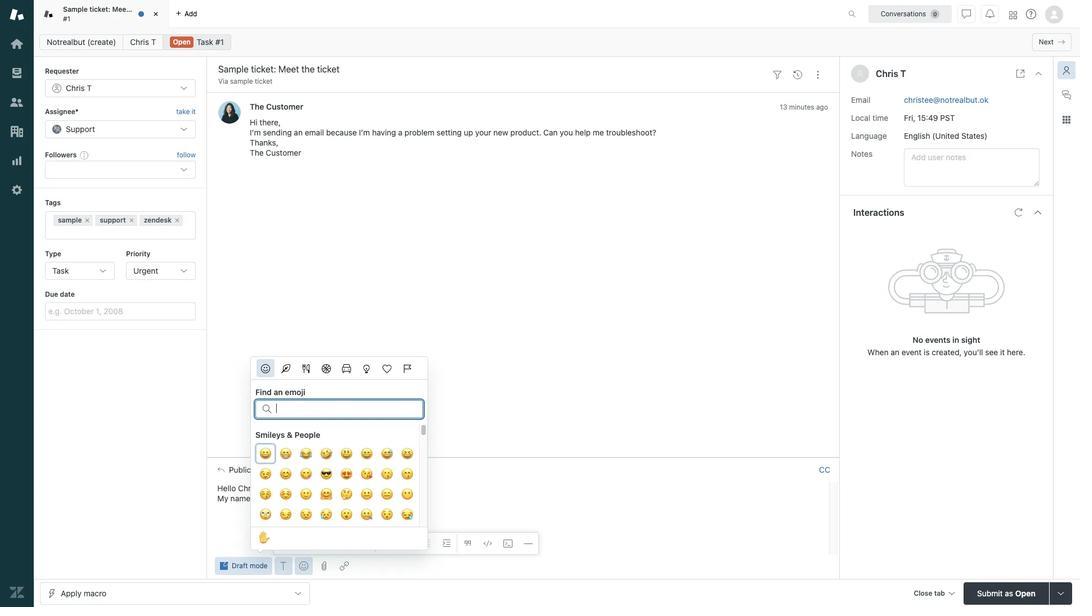 Task type: describe. For each thing, give the bounding box(es) containing it.
take
[[176, 108, 190, 116]]

😘️
[[361, 466, 373, 483]]

Public reply composer Draft mode text field
[[213, 482, 826, 506]]

2 horizontal spatial chris
[[876, 69, 898, 79]]

2 vertical spatial chris
[[327, 466, 344, 474]]

next
[[1039, 38, 1054, 46]]

increase indent (cmd ]) image
[[442, 540, 451, 549]]

🤣️
[[320, 446, 332, 462]]

type
[[45, 250, 61, 258]]

zendesk image
[[10, 586, 24, 600]]

numbered list (cmd shift 7) image
[[402, 540, 411, 549]]

bold (cmd b) image
[[300, 540, 309, 549]]

the customer
[[250, 102, 303, 112]]

apps image
[[1062, 115, 1071, 124]]

zendesk products image
[[1009, 11, 1017, 19]]

problem
[[405, 128, 435, 137]]

view more details image
[[1016, 69, 1025, 78]]

in
[[953, 335, 959, 345]]

&
[[287, 430, 293, 440]]

fri,
[[904, 113, 916, 122]]

😁️
[[280, 446, 292, 462]]

an inside hi there, i'm sending an email because i'm having a problem setting up your new product. can you help me troubleshoot? thanks, the customer
[[294, 128, 303, 137]]

😂️
[[300, 446, 312, 462]]

your
[[475, 128, 491, 137]]

☺️
[[280, 487, 292, 503]]

via sample ticket
[[218, 77, 273, 86]]

Add user notes text field
[[904, 148, 1040, 187]]

conversations
[[881, 9, 926, 18]]

take it
[[176, 108, 196, 116]]

1 vertical spatial open
[[1015, 589, 1036, 598]]

draft mode
[[232, 562, 268, 570]]

ticket inside the sample ticket: meet the ticket #1
[[143, 5, 162, 14]]

when
[[868, 347, 889, 357]]

close image inside tabs tab list
[[150, 8, 161, 20]]

organizations image
[[10, 124, 24, 139]]

email
[[305, 128, 324, 137]]

next button
[[1032, 33, 1072, 51]]

😃️
[[340, 446, 353, 462]]

🤐️
[[361, 507, 373, 523]]

notrealbut (create)
[[47, 37, 116, 47]]

time
[[873, 113, 888, 122]]

🙄️
[[259, 507, 272, 523]]

zendesk support image
[[10, 7, 24, 22]]

to
[[297, 465, 306, 475]]

😙️ 😚️
[[259, 466, 413, 503]]

you
[[560, 128, 573, 137]]

13 minutes ago
[[780, 103, 828, 112]]

😮️
[[340, 507, 353, 523]]

😶️ 🙄️
[[259, 487, 413, 523]]

draft mode button
[[215, 558, 272, 576]]

smileys & people
[[255, 430, 320, 440]]

my
[[217, 494, 228, 503]]

see
[[985, 347, 998, 357]]

2 i'm from the left
[[359, 128, 370, 137]]

take it button
[[176, 107, 196, 118]]

cc button
[[819, 465, 830, 475]]

underline (cmd u) image
[[340, 540, 349, 549]]

1 vertical spatial ticket
[[255, 77, 273, 86]]

1 horizontal spatial t
[[346, 466, 350, 474]]

0 horizontal spatial an
[[274, 388, 283, 397]]

😄️
[[361, 446, 373, 462]]

chris t link
[[123, 34, 163, 50]]

task
[[52, 266, 69, 276]]

fri, 15:49 pst
[[904, 113, 955, 122]]

ago
[[816, 103, 828, 112]]

0 vertical spatial customer
[[266, 102, 303, 112]]

thanks,
[[250, 138, 278, 148]]

having
[[372, 128, 396, 137]]

quote (cmd shift 9) image
[[463, 540, 472, 549]]

😍️
[[340, 466, 353, 483]]

😊️
[[280, 466, 292, 483]]

event
[[902, 347, 922, 357]]

due date
[[45, 290, 75, 299]]

submit
[[977, 589, 1003, 598]]

people
[[295, 430, 320, 440]]

emoji
[[285, 388, 305, 397]]

help
[[575, 128, 591, 137]]

avatar image
[[218, 101, 241, 124]]

local time
[[851, 113, 888, 122]]

😥️
[[320, 507, 332, 523]]

code span (ctrl shift 5) image
[[483, 540, 492, 549]]

follow
[[177, 151, 196, 159]]

english (united states)
[[904, 131, 987, 140]]

notrealbut (create) button
[[39, 34, 123, 50]]

is inside 'no events in sight when an event is created, you'll see it here.'
[[924, 347, 930, 357]]

edit user image
[[355, 466, 363, 474]]

the customer link
[[250, 102, 303, 112]]

hi there, i'm sending an email because i'm having a problem setting up your new product. can you help me troubleshoot? thanks, the customer
[[250, 118, 656, 158]]

customer inside hi there, i'm sending an email because i'm having a problem setting up your new product. can you help me troubleshoot? thanks, the customer
[[266, 148, 301, 158]]

sending
[[263, 128, 292, 137]]

1 i'm from the left
[[250, 128, 261, 137]]

here.
[[1007, 347, 1025, 357]]

because
[[326, 128, 357, 137]]

hello chris, my name is ...
[[217, 484, 267, 503]]

tab containing sample ticket: meet the ticket
[[34, 0, 169, 28]]

new
[[493, 128, 508, 137]]

mode
[[250, 562, 268, 570]]

due
[[45, 290, 58, 299]]

find an emoji
[[255, 388, 305, 397]]

add attachment image
[[319, 562, 328, 571]]

sample ticket: meet the ticket #1
[[63, 5, 162, 23]]

italic (cmd i) image
[[320, 540, 329, 549]]

t inside secondary element
[[151, 37, 156, 47]]

😑️
[[381, 487, 393, 503]]

chris t inside secondary element
[[130, 37, 156, 47]]



Task type: locate. For each thing, give the bounding box(es) containing it.
the inside hi there, i'm sending an email because i'm having a problem setting up your new product. can you help me troubleshoot? thanks, the customer
[[250, 148, 264, 158]]

i'm left having
[[359, 128, 370, 137]]

english
[[904, 131, 930, 140]]

0 vertical spatial close image
[[150, 8, 161, 20]]

product.
[[510, 128, 541, 137]]

😗️
[[381, 466, 393, 483]]

chris t up the 'time'
[[876, 69, 906, 79]]

chris inside secondary element
[[130, 37, 149, 47]]

Find an emoji field
[[276, 401, 416, 416]]

😚️
[[259, 487, 272, 503]]

open link
[[163, 34, 231, 50]]

1 horizontal spatial close image
[[1034, 69, 1043, 78]]

open right as
[[1015, 589, 1036, 598]]

ticket
[[143, 5, 162, 14], [255, 77, 273, 86]]

sample
[[230, 77, 253, 86]]

conversations button
[[869, 5, 952, 23]]

customer context image
[[1062, 66, 1071, 75]]

chris,
[[238, 484, 259, 493]]

it
[[192, 108, 196, 116], [1000, 347, 1005, 357]]

events image
[[793, 70, 802, 79]]

0 horizontal spatial ticket
[[143, 5, 162, 14]]

it right take
[[192, 108, 196, 116]]

0 horizontal spatial t
[[151, 37, 156, 47]]

0 horizontal spatial it
[[192, 108, 196, 116]]

events
[[925, 335, 951, 345]]

chris t down the
[[130, 37, 156, 47]]

open right chris t link
[[173, 38, 191, 46]]

sight
[[961, 335, 980, 345]]

i'm
[[250, 128, 261, 137], [359, 128, 370, 137]]

christee@notrealbut.ok
[[904, 95, 989, 104]]

0 vertical spatial an
[[294, 128, 303, 137]]

can
[[543, 128, 558, 137]]

0 horizontal spatial i'm
[[250, 128, 261, 137]]

customers image
[[10, 95, 24, 110]]

0 vertical spatial ticket
[[143, 5, 162, 14]]

as
[[1005, 589, 1013, 598]]

insert emojis image
[[299, 562, 308, 571]]

setting
[[437, 128, 462, 137]]

reporting image
[[10, 154, 24, 168]]

it inside button
[[192, 108, 196, 116]]

a
[[398, 128, 402, 137]]

an right "find"
[[274, 388, 283, 397]]

states)
[[961, 131, 987, 140]]

sample
[[63, 5, 88, 14]]

email
[[851, 95, 871, 104]]

😯️
[[381, 507, 393, 523]]

chris right christee@notrealbut.ok image
[[327, 466, 344, 474]]

chris up the 'time'
[[876, 69, 898, 79]]

0 vertical spatial the
[[250, 102, 264, 112]]

an inside 'no events in sight when an event is created, you'll see it here.'
[[891, 347, 900, 357]]

1 vertical spatial chris
[[876, 69, 898, 79]]

is left the ... on the left of page
[[253, 494, 258, 503]]

✋ button
[[255, 529, 273, 549]]

close image right view more details image
[[1034, 69, 1043, 78]]

#1
[[63, 14, 70, 23]]

0 horizontal spatial chris
[[130, 37, 149, 47]]

15:49
[[918, 113, 938, 122]]

1 the from the top
[[250, 102, 264, 112]]

😆️ 😉️
[[259, 446, 413, 483]]

no
[[913, 335, 923, 345]]

😐️
[[361, 487, 373, 503]]

pst
[[940, 113, 955, 122]]

urgent
[[133, 266, 158, 276]]

2 vertical spatial t
[[346, 466, 350, 474]]

0 horizontal spatial open
[[173, 38, 191, 46]]

open
[[173, 38, 191, 46], [1015, 589, 1036, 598]]

1 horizontal spatial an
[[294, 128, 303, 137]]

date
[[60, 290, 75, 299]]

😎️
[[320, 466, 332, 483]]

christee@notrealbut.ok image
[[315, 466, 324, 475]]

t up the "fri,"
[[901, 69, 906, 79]]

1 horizontal spatial chris
[[327, 466, 344, 474]]

format text image
[[279, 562, 288, 571]]

13
[[780, 103, 787, 112]]

tabs tab list
[[34, 0, 837, 28]]

code block (ctrl shift 6) image
[[503, 540, 512, 549]]

customer down sending
[[266, 148, 301, 158]]

😣️
[[300, 507, 312, 523]]

is inside hello chris, my name is ...
[[253, 494, 258, 503]]

open inside open link
[[173, 38, 191, 46]]

i'm down hi
[[250, 128, 261, 137]]

smileys
[[255, 430, 285, 440]]

troubleshoot?
[[606, 128, 656, 137]]

😪️
[[401, 507, 413, 523]]

😶️
[[401, 487, 413, 503]]

1 horizontal spatial ticket
[[255, 77, 273, 86]]

horizontal rule (cmd shift l) image
[[524, 540, 533, 549]]

decrease indent (cmd [) image
[[422, 540, 431, 549]]

secondary element
[[34, 31, 1080, 53]]

ticket right the
[[143, 5, 162, 14]]

get started image
[[10, 37, 24, 51]]

user image
[[857, 70, 864, 77], [858, 71, 862, 77]]

add link (cmd k) image
[[340, 562, 349, 571]]

t left open link
[[151, 37, 156, 47]]

minutes
[[789, 103, 814, 112]]

close image right the
[[150, 8, 161, 20]]

an left event
[[891, 347, 900, 357]]

🤔️
[[340, 487, 353, 503]]

Subject field
[[216, 62, 765, 76]]

1 horizontal spatial is
[[924, 347, 930, 357]]

views image
[[10, 66, 24, 80]]

bulleted list (cmd shift 8) image
[[381, 540, 390, 549]]

0 vertical spatial open
[[173, 38, 191, 46]]

13 minutes ago text field
[[780, 103, 828, 112]]

0 vertical spatial t
[[151, 37, 156, 47]]

close image
[[150, 8, 161, 20], [1034, 69, 1043, 78]]

0 horizontal spatial close image
[[150, 8, 161, 20]]

it right see at the bottom
[[1000, 347, 1005, 357]]

an
[[294, 128, 303, 137], [891, 347, 900, 357], [274, 388, 283, 397]]

😉️
[[259, 466, 272, 483]]

2 the from the top
[[250, 148, 264, 158]]

1 vertical spatial is
[[253, 494, 258, 503]]

language
[[851, 131, 887, 140]]

1 vertical spatial close image
[[1034, 69, 1043, 78]]

me
[[593, 128, 604, 137]]

created,
[[932, 347, 962, 357]]

local
[[851, 113, 870, 122]]

the down thanks,
[[250, 148, 264, 158]]

Due date field
[[45, 303, 196, 321]]

😀️
[[259, 446, 272, 462]]

hello
[[217, 484, 236, 493]]

🙂️
[[300, 487, 312, 503]]

0 vertical spatial is
[[924, 347, 930, 357]]

tab
[[34, 0, 169, 28]]

1 horizontal spatial it
[[1000, 347, 1005, 357]]

meet
[[112, 5, 129, 14]]

2 horizontal spatial an
[[891, 347, 900, 357]]

1 horizontal spatial i'm
[[359, 128, 370, 137]]

1 horizontal spatial open
[[1015, 589, 1036, 598]]

you'll
[[964, 347, 983, 357]]

customer up there,
[[266, 102, 303, 112]]

no events in sight when an event is created, you'll see it here.
[[868, 335, 1025, 357]]

1 horizontal spatial chris t
[[327, 466, 350, 474]]

0 vertical spatial chris t
[[130, 37, 156, 47]]

2 vertical spatial an
[[274, 388, 283, 397]]

1 vertical spatial chris t
[[876, 69, 906, 79]]

0 vertical spatial chris
[[130, 37, 149, 47]]

0 horizontal spatial is
[[253, 494, 258, 503]]

...
[[261, 494, 267, 503]]

2 horizontal spatial chris t
[[876, 69, 906, 79]]

name
[[230, 494, 250, 503]]

notrealbut
[[47, 37, 85, 47]]

urgent button
[[126, 262, 196, 280]]

follow button
[[177, 150, 196, 160]]

😅️
[[381, 446, 393, 462]]

it inside 'no events in sight when an event is created, you'll see it here.'
[[1000, 347, 1005, 357]]

t left edit user image
[[346, 466, 350, 474]]

0 vertical spatial it
[[192, 108, 196, 116]]

0 horizontal spatial chris t
[[130, 37, 156, 47]]

chris t down 😃️
[[327, 466, 350, 474]]

submit as open
[[977, 589, 1036, 598]]

draft
[[232, 562, 248, 570]]

main element
[[0, 0, 34, 608]]

2 horizontal spatial t
[[901, 69, 906, 79]]

1 vertical spatial t
[[901, 69, 906, 79]]

admin image
[[10, 183, 24, 197]]

priority
[[126, 250, 150, 258]]

via
[[218, 77, 228, 86]]

the up hi
[[250, 102, 264, 112]]

1 vertical spatial the
[[250, 148, 264, 158]]

1 vertical spatial it
[[1000, 347, 1005, 357]]

an left email
[[294, 128, 303, 137]]

(create)
[[87, 37, 116, 47]]

2 vertical spatial chris t
[[327, 466, 350, 474]]

😆️
[[401, 446, 413, 462]]

1 vertical spatial customer
[[266, 148, 301, 158]]

get help image
[[1026, 9, 1036, 19]]

(united
[[932, 131, 959, 140]]

ticket right sample
[[255, 77, 273, 86]]

1 vertical spatial an
[[891, 347, 900, 357]]

chris down the
[[130, 37, 149, 47]]

cc
[[819, 465, 830, 475]]

hi
[[250, 118, 257, 127]]

find
[[255, 388, 272, 397]]

is right event
[[924, 347, 930, 357]]



Task type: vqa. For each thing, say whether or not it's contained in the screenshot.
it to the left
yes



